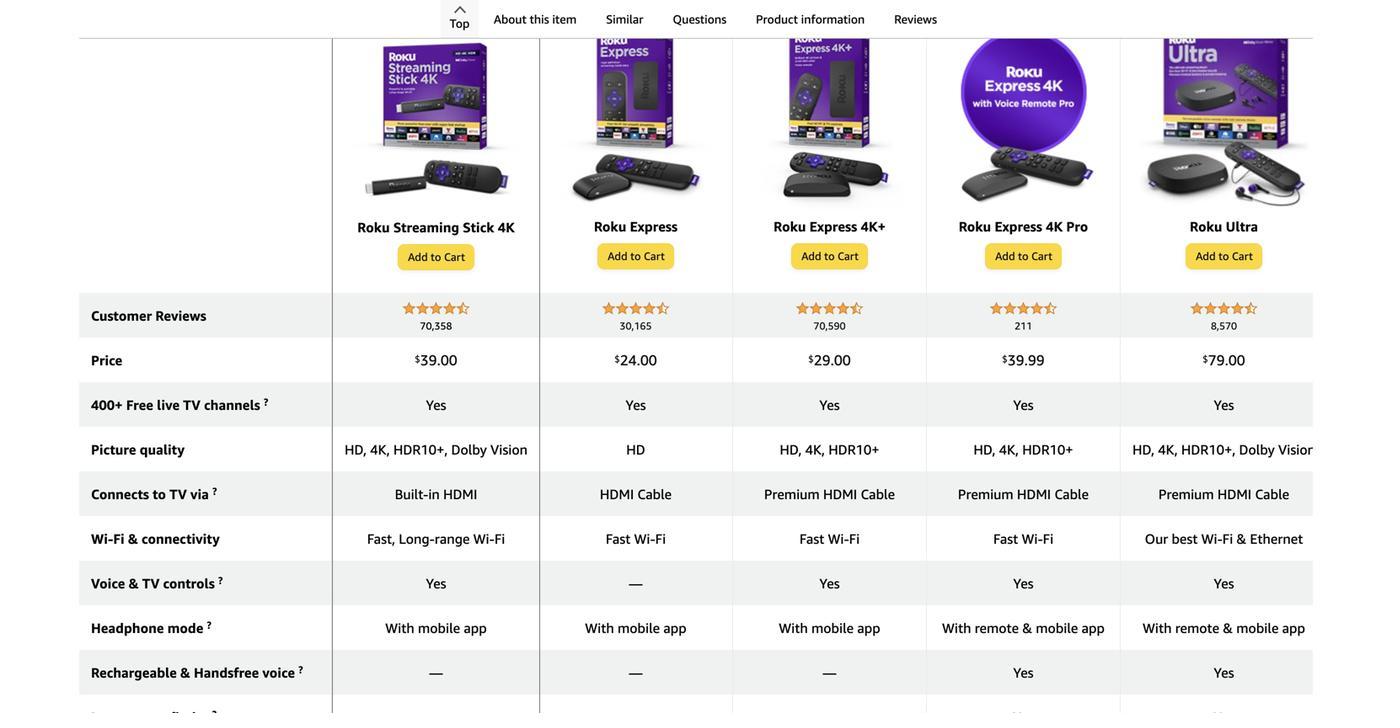 Task type: vqa. For each thing, say whether or not it's contained in the screenshot.


Task type: describe. For each thing, give the bounding box(es) containing it.
$ 79 . 00
[[1203, 352, 1245, 369]]

3 fast wi-fi from the left
[[994, 531, 1054, 547]]

rechargeable
[[91, 665, 177, 681]]

customer
[[91, 308, 152, 324]]

2 with remote & mobile app from the left
[[1143, 621, 1305, 637]]

1 hd, from the left
[[345, 442, 367, 458]]

3 with from the left
[[779, 621, 808, 637]]

rechargeable & handsfree voice
[[91, 665, 299, 681]]

2 4k, from the left
[[805, 442, 825, 458]]

roku ultra
[[1190, 219, 1258, 235]]

30,165
[[620, 320, 652, 332]]

1 vertical spatial reviews
[[155, 308, 206, 324]]

1 hdr10+ from the left
[[829, 442, 880, 458]]

2 remote from the left
[[1175, 621, 1220, 637]]

5 mobile from the left
[[1237, 621, 1279, 637]]

4 fi from the left
[[849, 531, 860, 547]]

00 for 79
[[1229, 352, 1245, 369]]

1 4k, from the left
[[370, 442, 390, 458]]

5 hdmi from the left
[[1218, 487, 1252, 503]]

ethernet
[[1250, 531, 1303, 547]]

1 fi from the left
[[113, 531, 125, 547]]

3 hd, from the left
[[974, 442, 996, 458]]

29
[[814, 352, 831, 369]]

cart for roku ultra
[[1232, 250, 1253, 263]]

roku express 4k pro
[[959, 219, 1088, 235]]

roku for roku express 4k pro
[[959, 219, 991, 235]]

connectivity
[[142, 531, 220, 547]]

3 with mobile app from the left
[[779, 621, 880, 637]]

add to cart for roku express 4k+
[[802, 250, 859, 263]]

4 mobile from the left
[[1036, 621, 1078, 637]]

roku ultra 2022 image
[[1140, 20, 1308, 210]]

2 cable from the left
[[861, 487, 895, 503]]

6 fi from the left
[[1223, 531, 1233, 547]]

2 hd, from the left
[[780, 442, 802, 458]]

express for roku express 4k pro
[[995, 219, 1042, 235]]

similar
[[606, 12, 643, 26]]

add for roku express 4k+
[[802, 250, 821, 263]]

voice
[[91, 576, 125, 592]]

express for roku express 4k+
[[810, 219, 857, 235]]

1 with mobile app from the left
[[385, 621, 487, 637]]

this
[[530, 12, 549, 26]]

handsfree
[[194, 665, 259, 681]]

3 4k, from the left
[[999, 442, 1019, 458]]

about this item
[[494, 12, 577, 26]]

5 with from the left
[[1143, 621, 1172, 637]]

built-
[[395, 487, 428, 503]]

item
[[552, 12, 577, 26]]

stick
[[463, 219, 494, 235]]

1 with from the left
[[385, 621, 414, 637]]

4 cable from the left
[[1255, 487, 1290, 503]]

best
[[1172, 531, 1198, 547]]

hdmi cable
[[600, 487, 672, 503]]

long-
[[399, 531, 435, 547]]

product
[[756, 12, 798, 26]]

3 app from the left
[[857, 621, 880, 637]]

add to cart submit for roku express 4k+
[[792, 244, 867, 269]]

4 with from the left
[[942, 621, 971, 637]]

live
[[157, 397, 180, 413]]

2 fast wi-fi from the left
[[800, 531, 860, 547]]

roku express
[[594, 219, 678, 235]]

ultra
[[1226, 219, 1258, 235]]

roku express 4k+
[[774, 219, 886, 235]]

top
[[450, 16, 470, 30]]

6 wi- from the left
[[1201, 531, 1223, 547]]

400+ free live tv channels
[[91, 397, 264, 413]]

99
[[1028, 352, 1045, 369]]

1 remote from the left
[[975, 621, 1019, 637]]

add to cart for roku streaming stick 4k
[[408, 251, 465, 264]]

2 wi- from the left
[[473, 531, 495, 547]]

hd
[[626, 442, 645, 458]]

1 hdmi from the left
[[443, 487, 477, 503]]

add for roku express
[[608, 250, 628, 263]]

express for roku express
[[630, 219, 678, 235]]

1 premium hdmi cable from the left
[[764, 487, 895, 503]]

79
[[1208, 352, 1225, 369]]

. for $ 29 . 00
[[831, 352, 834, 369]]

4 wi- from the left
[[828, 531, 849, 547]]

to right connects
[[153, 487, 166, 503]]

cart for roku express 4k pro
[[1032, 250, 1053, 263]]

4 hdmi from the left
[[1017, 487, 1051, 503]]

24
[[620, 352, 637, 369]]

built-in hdmi
[[395, 487, 477, 503]]

1 hd, 4k, hdr10+, dolby vision from the left
[[345, 442, 528, 458]]

39 for 00
[[420, 352, 437, 369]]

customer reviews
[[91, 308, 206, 324]]

1 mobile from the left
[[418, 621, 460, 637]]

product information
[[756, 12, 865, 26]]

roku for roku express
[[594, 219, 626, 235]]

1 horizontal spatial reviews
[[894, 12, 937, 26]]

voice
[[262, 665, 295, 681]]

information
[[801, 12, 865, 26]]

picture
[[91, 442, 136, 458]]

add to cart for roku ultra
[[1196, 250, 1253, 263]]

1 wi- from the left
[[91, 531, 113, 547]]

roku express 4k+ image
[[745, 20, 914, 210]]

$ for $ 29 . 00
[[808, 354, 814, 365]]

2 hd, 4k, hdr10+, dolby vision from the left
[[1133, 442, 1316, 458]]

2 fi from the left
[[495, 531, 505, 547]]

2 premium from the left
[[958, 487, 1014, 503]]

1 fast from the left
[[606, 531, 631, 547]]

$ 39 . 99
[[1002, 352, 1045, 369]]

. for $ 24 . 00
[[637, 352, 640, 369]]

4k+
[[861, 219, 886, 235]]

connects
[[91, 487, 149, 503]]

add to cart for roku express
[[608, 250, 665, 263]]

roku streaming stick 4k
[[357, 219, 515, 235]]

add to cart submit for roku express 4k pro
[[986, 244, 1061, 269]]

2 premium hdmi cable from the left
[[958, 487, 1089, 503]]

fast, long-range wi-fi
[[367, 531, 505, 547]]

00 for 29
[[834, 352, 851, 369]]

in
[[428, 487, 440, 503]]

5 app from the left
[[1282, 621, 1305, 637]]

. for $ 79 . 00
[[1225, 352, 1229, 369]]

controls
[[163, 576, 215, 592]]

3 premium from the left
[[1159, 487, 1214, 503]]

211
[[1015, 320, 1032, 332]]

3 hdmi from the left
[[823, 487, 857, 503]]

add to cart for roku express 4k pro
[[995, 250, 1053, 263]]



Task type: locate. For each thing, give the bounding box(es) containing it.
roku express link
[[551, 20, 721, 243]]

roku for roku ultra
[[1190, 219, 1222, 235]]

4 app from the left
[[1082, 621, 1105, 637]]

5 . from the left
[[1225, 352, 1229, 369]]

picture quality
[[91, 442, 185, 458]]

add to cart down roku streaming stick 4k
[[408, 251, 465, 264]]

3 fast from the left
[[994, 531, 1018, 547]]

pro
[[1066, 219, 1088, 235]]

1 hdr10+, from the left
[[393, 442, 448, 458]]

39 down 70,358
[[420, 352, 437, 369]]

3 wi- from the left
[[634, 531, 655, 547]]

0 horizontal spatial reviews
[[155, 308, 206, 324]]

with remote & mobile app
[[942, 621, 1105, 637], [1143, 621, 1305, 637]]

1 express from the left
[[630, 219, 678, 235]]

reviews right customer
[[155, 308, 206, 324]]

1 horizontal spatial remote
[[1175, 621, 1220, 637]]

wi-fi & connectivity
[[91, 531, 220, 547]]

add to cart submit for roku express
[[598, 244, 673, 269]]

cart down ultra
[[1232, 250, 1253, 263]]

. for $ 39 . 00
[[437, 352, 441, 369]]

2 horizontal spatial express
[[995, 219, 1042, 235]]

to down roku streaming stick 4k
[[431, 251, 441, 264]]

yes
[[426, 397, 446, 413], [626, 397, 646, 413], [820, 397, 840, 413], [1013, 397, 1034, 413], [1214, 397, 1234, 413], [426, 576, 446, 592], [820, 576, 840, 592], [1013, 576, 1034, 592], [1214, 576, 1234, 592], [1013, 665, 1034, 681], [1214, 665, 1234, 681]]

roku streaming stick 4k link
[[345, 21, 528, 244]]

00 right 29
[[834, 352, 851, 369]]

3 . from the left
[[831, 352, 834, 369]]

add down roku express 4k pro
[[995, 250, 1015, 263]]

tv left via
[[169, 487, 187, 503]]

1 hd, 4k, hdr10+ from the left
[[780, 442, 880, 458]]

tv left controls
[[142, 576, 160, 592]]

to for roku express
[[630, 250, 641, 263]]

39
[[420, 352, 437, 369], [1008, 352, 1025, 369]]

1 premium from the left
[[764, 487, 820, 503]]

1 app from the left
[[464, 621, 487, 637]]

0 horizontal spatial dolby
[[451, 442, 487, 458]]

3 00 from the left
[[834, 352, 851, 369]]

3 cable from the left
[[1055, 487, 1089, 503]]

headphone
[[91, 621, 164, 637]]

channels
[[204, 397, 260, 413]]

1 horizontal spatial dolby
[[1239, 442, 1275, 458]]

roku express 4k+ link
[[745, 20, 914, 243]]

our best wi-fi & ethernet
[[1145, 531, 1303, 547]]

about
[[494, 12, 527, 26]]

. down 211
[[1025, 352, 1028, 369]]

1 . from the left
[[437, 352, 441, 369]]

400+
[[91, 397, 123, 413]]

—
[[629, 576, 643, 592], [429, 665, 443, 681], [629, 665, 643, 681], [823, 665, 836, 681]]

cart for roku streaming stick 4k
[[444, 251, 465, 264]]

roku express 4k pro link
[[939, 20, 1108, 243]]

2 hd, 4k, hdr10+ from the left
[[974, 442, 1073, 458]]

add for roku ultra
[[1196, 250, 1216, 263]]

add to cart submit down roku ultra
[[1187, 244, 1262, 269]]

remote
[[975, 621, 1019, 637], [1175, 621, 1220, 637]]

39 for 99
[[1008, 352, 1025, 369]]

0 horizontal spatial with remote & mobile app
[[942, 621, 1105, 637]]

connects to tv via
[[91, 487, 212, 503]]

2 hdr10+, from the left
[[1181, 442, 1236, 458]]

fi
[[113, 531, 125, 547], [495, 531, 505, 547], [655, 531, 666, 547], [849, 531, 860, 547], [1043, 531, 1054, 547], [1223, 531, 1233, 547]]

add down roku express
[[608, 250, 628, 263]]

express inside roku express link
[[630, 219, 678, 235]]

2 horizontal spatial premium hdmi cable
[[1159, 487, 1290, 503]]

70,590
[[814, 320, 846, 332]]

1 horizontal spatial premium
[[958, 487, 1014, 503]]

to for roku streaming stick 4k
[[431, 251, 441, 264]]

1 horizontal spatial 4k
[[1046, 219, 1063, 235]]

2 horizontal spatial premium
[[1159, 487, 1214, 503]]

1 $ from the left
[[415, 354, 420, 365]]

2 . from the left
[[637, 352, 640, 369]]

add down streaming
[[408, 251, 428, 264]]

free
[[126, 397, 153, 413]]

fast wi-fi
[[606, 531, 666, 547], [800, 531, 860, 547], [994, 531, 1054, 547]]

4 $ from the left
[[1002, 354, 1008, 365]]

0 horizontal spatial hd, 4k, hdr10+, dolby vision
[[345, 442, 528, 458]]

$ 39 . 00
[[415, 352, 457, 369]]

0 horizontal spatial express
[[630, 219, 678, 235]]

rss 4k image
[[352, 21, 520, 211]]

2 app from the left
[[664, 621, 687, 637]]

cart
[[644, 250, 665, 263], [838, 250, 859, 263], [1032, 250, 1053, 263], [1232, 250, 1253, 263], [444, 251, 465, 264]]

1 horizontal spatial hdr10+
[[1022, 442, 1073, 458]]

2 vertical spatial tv
[[142, 576, 160, 592]]

$ 29 . 00
[[808, 352, 851, 369]]

1 horizontal spatial express
[[810, 219, 857, 235]]

our
[[1145, 531, 1168, 547]]

roku for roku streaming stick 4k
[[357, 219, 390, 235]]

$ for $ 39 . 00
[[415, 354, 420, 365]]

fast,
[[367, 531, 395, 547]]

hdr10+,
[[393, 442, 448, 458], [1181, 442, 1236, 458]]

2 hdmi from the left
[[600, 487, 634, 503]]

0 vertical spatial reviews
[[894, 12, 937, 26]]

1 horizontal spatial with remote & mobile app
[[1143, 621, 1305, 637]]

$
[[415, 354, 420, 365], [615, 354, 620, 365], [808, 354, 814, 365], [1002, 354, 1008, 365], [1203, 354, 1208, 365]]

00 down 70,358
[[441, 352, 457, 369]]

add to cart
[[608, 250, 665, 263], [802, 250, 859, 263], [995, 250, 1053, 263], [1196, 250, 1253, 263], [408, 251, 465, 264]]

to down roku express
[[630, 250, 641, 263]]

premium
[[764, 487, 820, 503], [958, 487, 1014, 503], [1159, 487, 1214, 503]]

1 horizontal spatial with mobile app
[[585, 621, 687, 637]]

0 horizontal spatial fast wi-fi
[[606, 531, 666, 547]]

3 fi from the left
[[655, 531, 666, 547]]

mode
[[167, 621, 203, 637]]

00 for 39
[[441, 352, 457, 369]]

express 4k with voice remote pro image
[[939, 20, 1108, 210]]

00 right 24 at the left
[[640, 352, 657, 369]]

1 vertical spatial tv
[[169, 487, 187, 503]]

4 00 from the left
[[1229, 352, 1245, 369]]

add to cart down roku express 4k+
[[802, 250, 859, 263]]

1 vision from the left
[[491, 442, 528, 458]]

voice & tv controls
[[91, 576, 218, 592]]

00 for 24
[[640, 352, 657, 369]]

39 left 99
[[1008, 352, 1025, 369]]

2 hdr10+ from the left
[[1022, 442, 1073, 458]]

2 express from the left
[[810, 219, 857, 235]]

add down roku ultra
[[1196, 250, 1216, 263]]

. down 70,358
[[437, 352, 441, 369]]

2 horizontal spatial with mobile app
[[779, 621, 880, 637]]

add to cart submit down roku streaming stick 4k
[[399, 245, 474, 270]]

0 horizontal spatial hdr10+,
[[393, 442, 448, 458]]

hd,
[[345, 442, 367, 458], [780, 442, 802, 458], [974, 442, 996, 458], [1133, 442, 1155, 458]]

cart for roku express 4k+
[[838, 250, 859, 263]]

hdr10+
[[829, 442, 880, 458], [1022, 442, 1073, 458]]

cart for roku express
[[644, 250, 665, 263]]

reviews right information
[[894, 12, 937, 26]]

. down 30,165
[[637, 352, 640, 369]]

4 4k, from the left
[[1158, 442, 1178, 458]]

$ inside $ 39 . 00
[[415, 354, 420, 365]]

1 cable from the left
[[638, 487, 672, 503]]

4 . from the left
[[1025, 352, 1028, 369]]

headphone mode
[[91, 621, 207, 637]]

$ inside $ 29 . 00
[[808, 354, 814, 365]]

2 00 from the left
[[640, 352, 657, 369]]

streaming
[[393, 219, 459, 235]]

0 horizontal spatial premium
[[764, 487, 820, 503]]

tv for controls
[[142, 576, 160, 592]]

0 horizontal spatial 39
[[420, 352, 437, 369]]

add to cart submit for roku streaming stick 4k
[[399, 245, 474, 270]]

1 horizontal spatial 39
[[1008, 352, 1025, 369]]

to for roku ultra
[[1219, 250, 1229, 263]]

00 right 79 at the right
[[1229, 352, 1245, 369]]

$ inside $ 24 . 00
[[615, 354, 620, 365]]

hd, 4k, hdr10+
[[780, 442, 880, 458], [974, 442, 1073, 458]]

2 vision from the left
[[1279, 442, 1316, 458]]

to
[[630, 250, 641, 263], [824, 250, 835, 263], [1018, 250, 1029, 263], [1219, 250, 1229, 263], [431, 251, 441, 264], [153, 487, 166, 503]]

. for $ 39 . 99
[[1025, 352, 1028, 369]]

0 horizontal spatial vision
[[491, 442, 528, 458]]

roku for roku express 4k+
[[774, 219, 806, 235]]

1 dolby from the left
[[451, 442, 487, 458]]

2 with from the left
[[585, 621, 614, 637]]

1 with remote & mobile app from the left
[[942, 621, 1105, 637]]

dolby
[[451, 442, 487, 458], [1239, 442, 1275, 458]]

cart down roku express 4k pro
[[1032, 250, 1053, 263]]

$ for $ 39 . 99
[[1002, 354, 1008, 365]]

3 express from the left
[[995, 219, 1042, 235]]

4k,
[[370, 442, 390, 458], [805, 442, 825, 458], [999, 442, 1019, 458], [1158, 442, 1178, 458]]

&
[[128, 531, 138, 547], [1237, 531, 1247, 547], [129, 576, 139, 592], [1023, 621, 1032, 637], [1223, 621, 1233, 637], [180, 665, 190, 681]]

3 mobile from the left
[[812, 621, 854, 637]]

add to cart submit down roku express 4k+
[[792, 244, 867, 269]]

hd, 4k, hdr10+, dolby vision
[[345, 442, 528, 458], [1133, 442, 1316, 458]]

2 mobile from the left
[[618, 621, 660, 637]]

4k
[[1046, 219, 1063, 235], [498, 219, 515, 235]]

1 39 from the left
[[420, 352, 437, 369]]

express inside roku express 4k pro link
[[995, 219, 1042, 235]]

2 fast from the left
[[800, 531, 825, 547]]

roku ultra link
[[1133, 20, 1316, 243]]

2 with mobile app from the left
[[585, 621, 687, 637]]

1 horizontal spatial hd, 4k, hdr10+
[[974, 442, 1073, 458]]

reviews
[[894, 12, 937, 26], [155, 308, 206, 324]]

2 dolby from the left
[[1239, 442, 1275, 458]]

00
[[441, 352, 457, 369], [640, 352, 657, 369], [834, 352, 851, 369], [1229, 352, 1245, 369]]

Add to Cart submit
[[598, 244, 673, 269], [792, 244, 867, 269], [986, 244, 1061, 269], [1187, 244, 1262, 269], [399, 245, 474, 270]]

app
[[464, 621, 487, 637], [664, 621, 687, 637], [857, 621, 880, 637], [1082, 621, 1105, 637], [1282, 621, 1305, 637]]

5 $ from the left
[[1203, 354, 1208, 365]]

3 premium hdmi cable from the left
[[1159, 487, 1290, 503]]

5 wi- from the left
[[1022, 531, 1043, 547]]

4k right stick
[[498, 219, 515, 235]]

1 horizontal spatial fast
[[800, 531, 825, 547]]

0 horizontal spatial hd, 4k, hdr10+
[[780, 442, 880, 458]]

1 fast wi-fi from the left
[[606, 531, 666, 547]]

0 horizontal spatial hdr10+
[[829, 442, 880, 458]]

range
[[435, 531, 470, 547]]

cable
[[638, 487, 672, 503], [861, 487, 895, 503], [1055, 487, 1089, 503], [1255, 487, 1290, 503]]

$ inside $ 39 . 99
[[1002, 354, 1008, 365]]

add to cart submit down roku express
[[598, 244, 673, 269]]

express
[[630, 219, 678, 235], [810, 219, 857, 235], [995, 219, 1042, 235]]

1 00 from the left
[[441, 352, 457, 369]]

questions
[[673, 12, 727, 26]]

2 horizontal spatial fast wi-fi
[[994, 531, 1054, 547]]

5 fi from the left
[[1043, 531, 1054, 547]]

2 39 from the left
[[1008, 352, 1025, 369]]

2 $ from the left
[[615, 354, 620, 365]]

add to cart down roku express
[[608, 250, 665, 263]]

1 horizontal spatial fast wi-fi
[[800, 531, 860, 547]]

0 horizontal spatial with mobile app
[[385, 621, 487, 637]]

add to cart submit down roku express 4k pro
[[986, 244, 1061, 269]]

1 horizontal spatial vision
[[1279, 442, 1316, 458]]

0 horizontal spatial remote
[[975, 621, 1019, 637]]

vision
[[491, 442, 528, 458], [1279, 442, 1316, 458]]

8,570
[[1211, 320, 1237, 332]]

express inside roku express 4k+ link
[[810, 219, 857, 235]]

to for roku express 4k pro
[[1018, 250, 1029, 263]]

add to cart down roku express 4k pro
[[995, 250, 1053, 263]]

with mobile app
[[385, 621, 487, 637], [585, 621, 687, 637], [779, 621, 880, 637]]

2 horizontal spatial fast
[[994, 531, 1018, 547]]

via
[[190, 487, 209, 503]]

4 hd, from the left
[[1133, 442, 1155, 458]]

add to cart submit for roku ultra
[[1187, 244, 1262, 269]]

. down "8,570"
[[1225, 352, 1229, 369]]

add to cart down roku ultra
[[1196, 250, 1253, 263]]

add for roku streaming stick 4k
[[408, 251, 428, 264]]

hdmi
[[443, 487, 477, 503], [600, 487, 634, 503], [823, 487, 857, 503], [1017, 487, 1051, 503], [1218, 487, 1252, 503]]

with
[[385, 621, 414, 637], [585, 621, 614, 637], [779, 621, 808, 637], [942, 621, 971, 637], [1143, 621, 1172, 637]]

to down roku express 4k+
[[824, 250, 835, 263]]

price
[[91, 353, 122, 369]]

1 horizontal spatial premium hdmi cable
[[958, 487, 1089, 503]]

0 vertical spatial tv
[[183, 397, 201, 413]]

quality
[[140, 442, 185, 458]]

70,358
[[420, 320, 452, 332]]

1 horizontal spatial hd, 4k, hdr10+, dolby vision
[[1133, 442, 1316, 458]]

0 horizontal spatial fast
[[606, 531, 631, 547]]

cart down roku streaming stick 4k
[[444, 251, 465, 264]]

to down roku ultra
[[1219, 250, 1229, 263]]

4k left 'pro'
[[1046, 219, 1063, 235]]

$ for $ 24 . 00
[[615, 354, 620, 365]]

$ inside $ 79 . 00
[[1203, 354, 1208, 365]]

to down roku express 4k pro
[[1018, 250, 1029, 263]]

. down '70,590'
[[831, 352, 834, 369]]

3 $ from the left
[[808, 354, 814, 365]]

add down roku express 4k+
[[802, 250, 821, 263]]

$ for $ 79 . 00
[[1203, 354, 1208, 365]]

tv for via
[[169, 487, 187, 503]]

to for roku express 4k+
[[824, 250, 835, 263]]

tv right "live"
[[183, 397, 201, 413]]

0 horizontal spatial premium hdmi cable
[[764, 487, 895, 503]]

roku express 2022 image
[[552, 20, 720, 210]]

cart down roku express 4k+
[[838, 250, 859, 263]]

1 horizontal spatial hdr10+,
[[1181, 442, 1236, 458]]

$ 24 . 00
[[615, 352, 657, 369]]

add for roku express 4k pro
[[995, 250, 1015, 263]]

0 horizontal spatial 4k
[[498, 219, 515, 235]]

cart down roku express
[[644, 250, 665, 263]]

tv
[[183, 397, 201, 413], [169, 487, 187, 503], [142, 576, 160, 592]]



